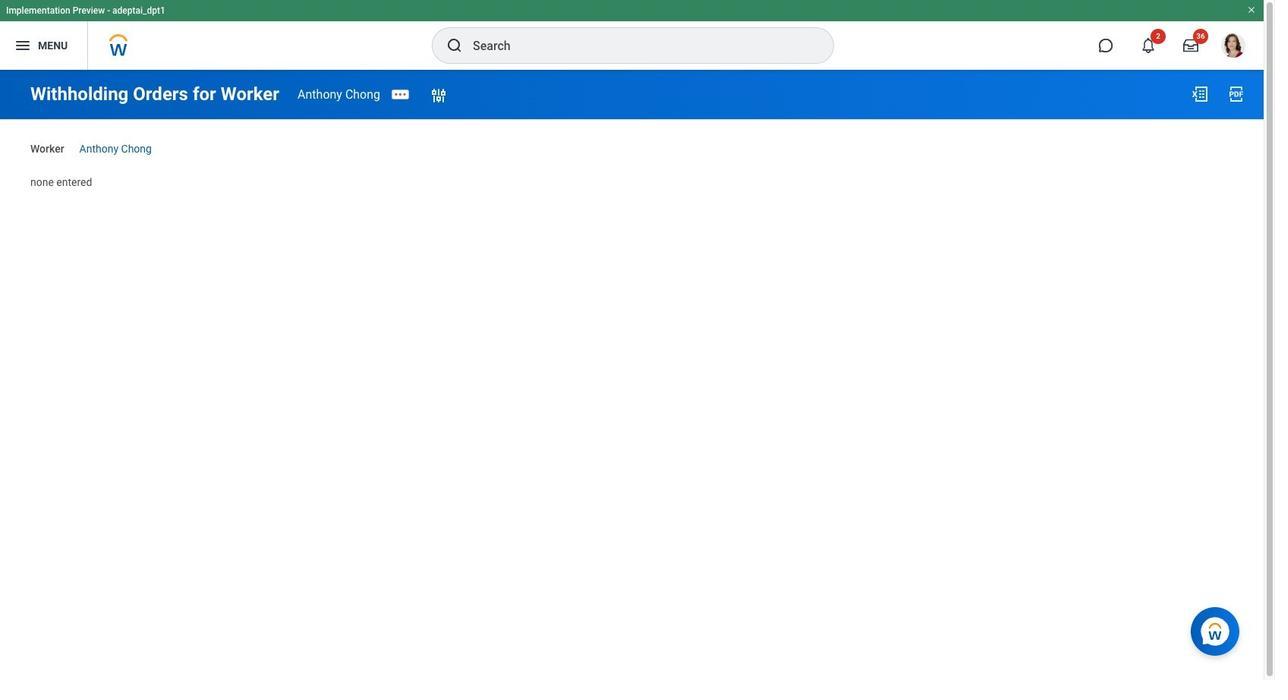 Task type: locate. For each thing, give the bounding box(es) containing it.
profile logan mcneil image
[[1221, 33, 1245, 61]]

banner
[[0, 0, 1264, 70]]

notifications large image
[[1141, 38, 1156, 53]]

view printable version (pdf) image
[[1227, 85, 1245, 103]]

close environment banner image
[[1247, 5, 1256, 14]]

search image
[[446, 36, 464, 55]]

main content
[[0, 70, 1264, 203]]



Task type: vqa. For each thing, say whether or not it's contained in the screenshot.
"Offer for Job Application: Sergio Clayton ‎- R-00194 Cloud Engineer"
no



Task type: describe. For each thing, give the bounding box(es) containing it.
justify image
[[14, 36, 32, 55]]

change selection image
[[430, 87, 448, 105]]

Search Workday  search field
[[473, 29, 802, 62]]

inbox large image
[[1183, 38, 1198, 53]]

export to excel image
[[1191, 85, 1209, 103]]



